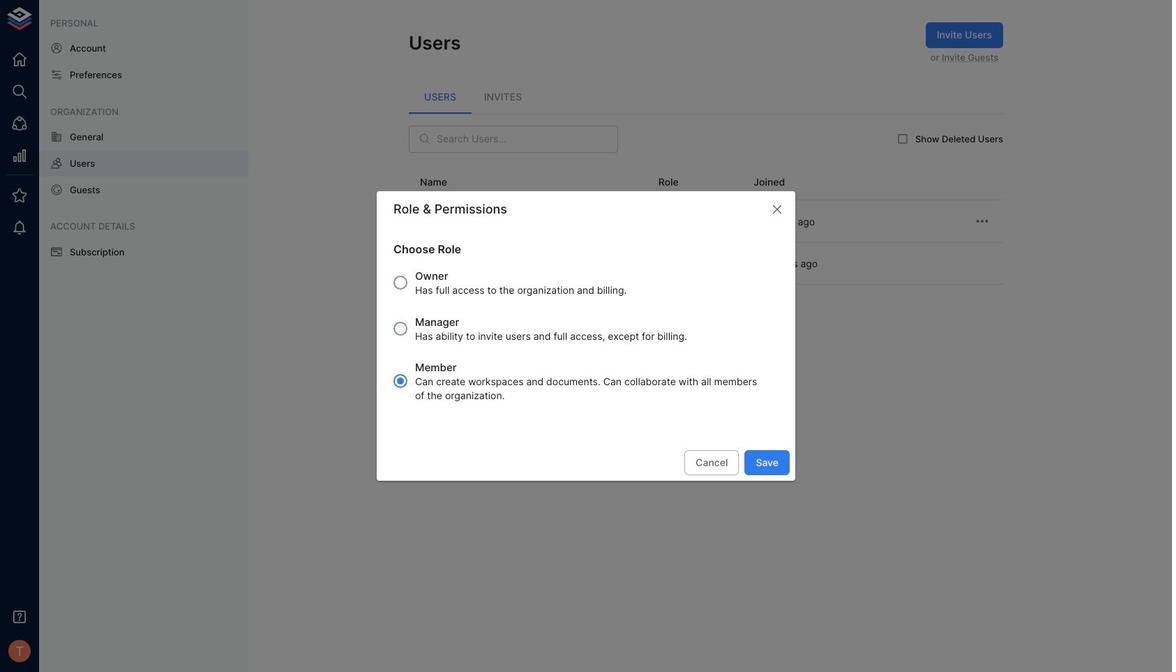 Task type: describe. For each thing, give the bounding box(es) containing it.
Search Users... text field
[[437, 125, 618, 153]]



Task type: vqa. For each thing, say whether or not it's contained in the screenshot.
Table of Contents icon
no



Task type: locate. For each thing, give the bounding box(es) containing it.
tab list
[[409, 80, 1004, 114]]

option group
[[386, 268, 779, 419]]

dialog
[[377, 191, 796, 481]]



